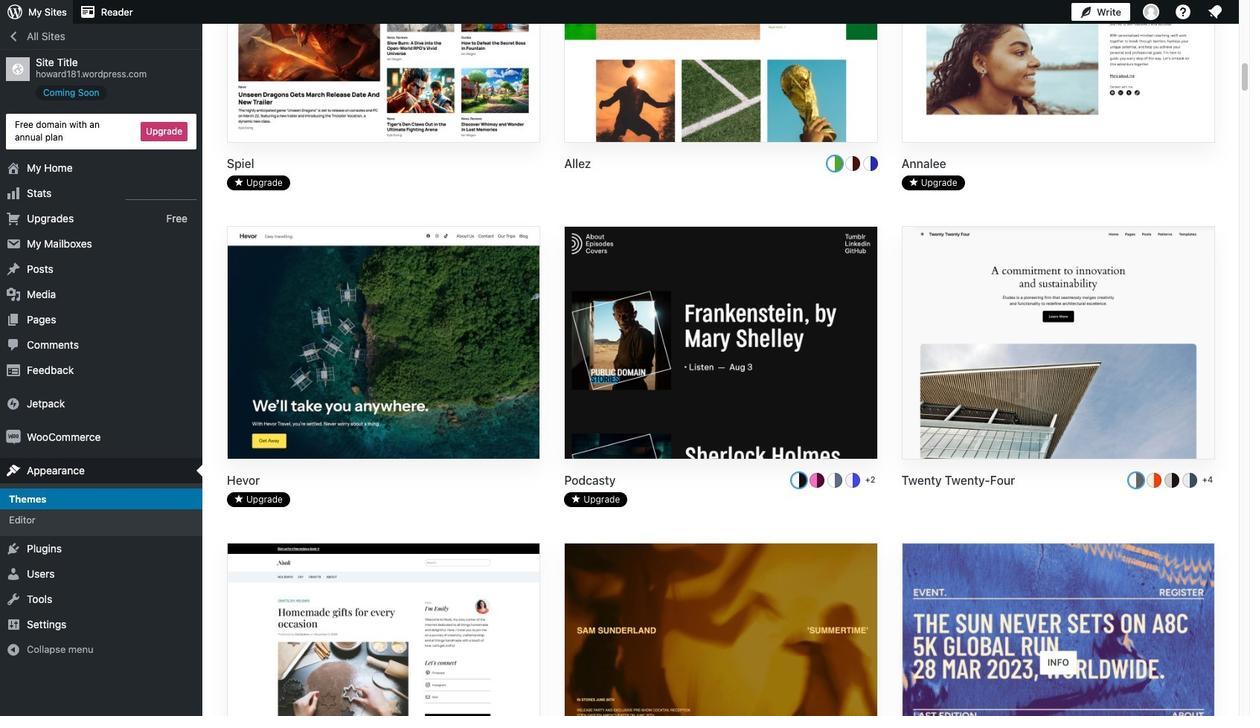 Task type: vqa. For each thing, say whether or not it's contained in the screenshot.
plugin icon
no



Task type: describe. For each thing, give the bounding box(es) containing it.
my profile image
[[1143, 4, 1159, 20]]

highest hourly views 0 image
[[126, 190, 196, 200]]

hevor is the block remake of classic theme hever. it is a fully responsive theme, ideal for creating a strong, beautiful, online presence for your business. image
[[228, 227, 540, 461]]

allez is the perfect theme site for sports practitioners or fans who want to blog about their sport. image
[[565, 0, 877, 144]]

sunderland is a simple theme that supports full-site editing. it comes with a set of minimal templates and design settings that can be manipulated through global styles. use it to build something beautiful. image
[[565, 544, 877, 717]]

twenty twenty-four is designed to be flexible, versatile and applicable to any website. its collection of templates and patterns tailor to different needs, such as presenting a business, blogging and writing or showcasing work. a multitude of possibilities open up with just a few adjustments to color and typography. twenty twenty-four comes with style variations and full page designs to help speed up the site building process, is fully compatible with the site editor, and takes advantage of new design tools introduced in wordpress 6.4. image
[[902, 227, 1214, 461]]

annalee is a theme perfect for a personal coach. image
[[902, 0, 1214, 144]]

spiel is a game magazine theme. image
[[228, 0, 540, 144]]



Task type: locate. For each thing, give the bounding box(es) containing it.
sometimes your podcast episode cover arts deserve more attention than regular thumbnails offer. if you think so, then podcasty is the theme design for your podcast site. image
[[565, 227, 877, 461]]

manage your notifications image
[[1206, 3, 1224, 21]]

1 vertical spatial img image
[[6, 430, 21, 445]]

2 img image from the top
[[6, 430, 21, 445]]

0 vertical spatial img image
[[6, 396, 21, 411]]

nook is a classic blogging theme offering a delightful canvas for your diy projects, delicious recipes, and creative inspirations. image
[[228, 544, 540, 717]]

as its name states eventual is a theme designed for events and ceremonies. it is simple, and direct allowing users to display the essence of their subject with a large artwork on the homepage. image
[[902, 544, 1214, 717]]

help image
[[1174, 3, 1192, 21]]

img image
[[6, 396, 21, 411], [6, 430, 21, 445]]

1 img image from the top
[[6, 396, 21, 411]]



